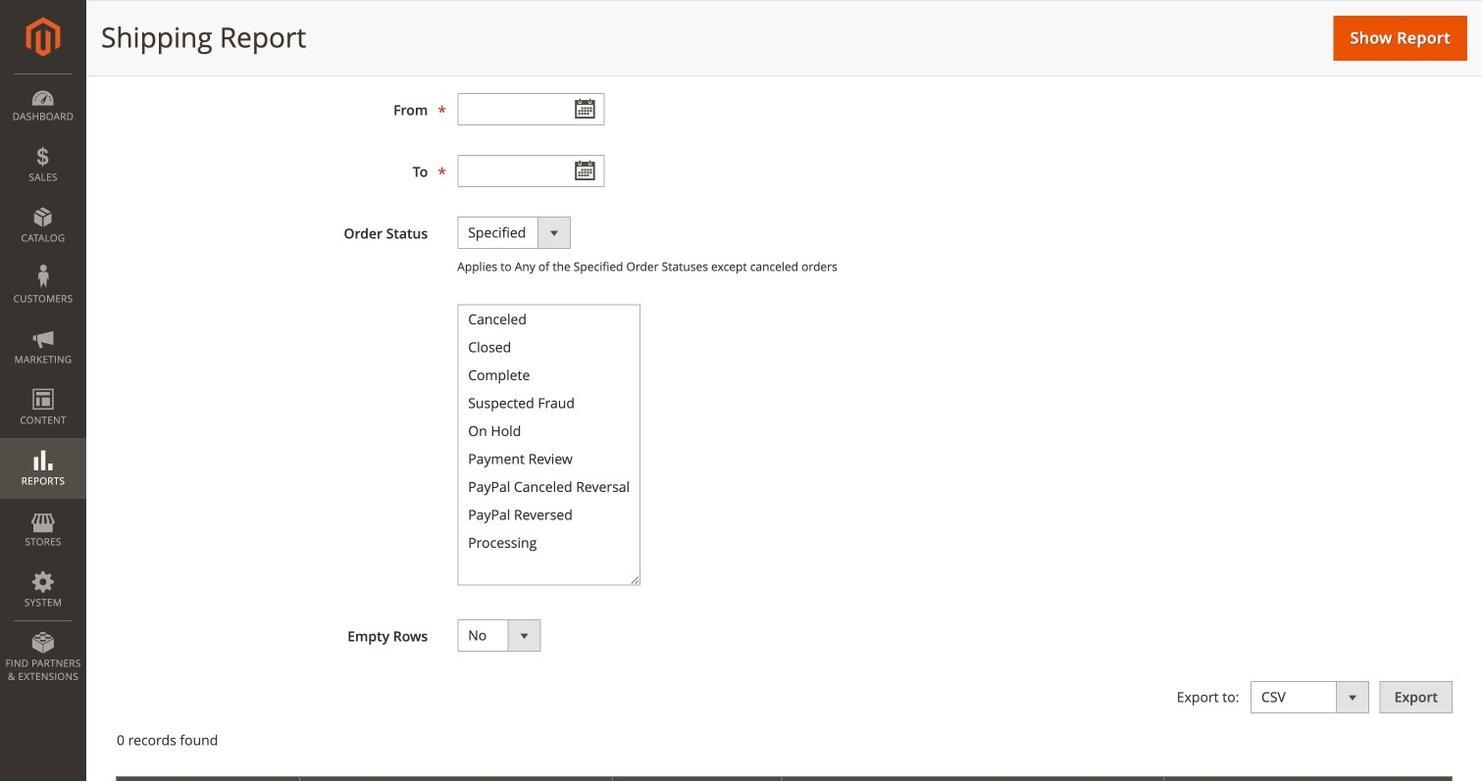 Task type: locate. For each thing, give the bounding box(es) containing it.
magento admin panel image
[[26, 17, 60, 57]]

None text field
[[457, 155, 605, 187]]

menu bar
[[0, 74, 86, 694]]

None text field
[[457, 93, 605, 126]]



